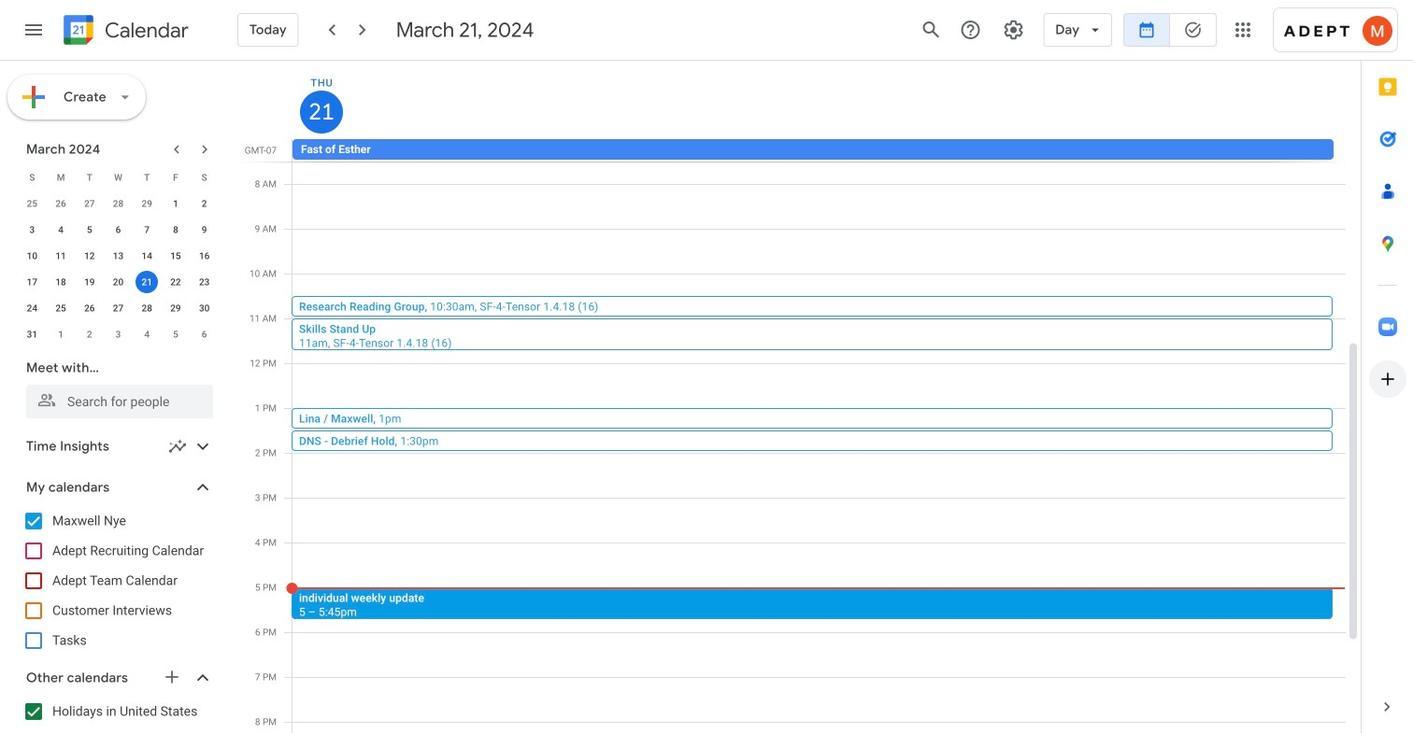 Task type: locate. For each thing, give the bounding box(es) containing it.
8 element
[[164, 219, 187, 241]]

main drawer image
[[22, 19, 45, 41]]

row group
[[18, 191, 219, 348]]

31 element
[[21, 323, 43, 346]]

16 element
[[193, 245, 216, 267]]

21, today element
[[136, 271, 158, 294]]

15 element
[[164, 245, 187, 267]]

tab list
[[1362, 61, 1413, 681]]

10 element
[[21, 245, 43, 267]]

7 element
[[136, 219, 158, 241]]

march 2024 grid
[[18, 165, 219, 348]]

22 element
[[164, 271, 187, 294]]

None search field
[[0, 351, 232, 419]]

28 element
[[136, 297, 158, 320]]

cell
[[133, 269, 161, 295]]

row
[[284, 139, 1361, 162], [18, 165, 219, 191], [18, 191, 219, 217], [18, 217, 219, 243], [18, 243, 219, 269], [18, 269, 219, 295], [18, 295, 219, 322], [18, 322, 219, 348]]

Search for people to meet text field
[[37, 385, 202, 419]]

2 element
[[193, 193, 216, 215]]

april 3 element
[[107, 323, 129, 346]]

my calendars list
[[4, 507, 232, 656]]

cell inside march 2024 grid
[[133, 269, 161, 295]]

heading
[[101, 19, 189, 42]]

thursday, march 21, today element
[[300, 91, 343, 134]]

grid
[[239, 61, 1361, 734]]

3 element
[[21, 219, 43, 241]]

29 element
[[164, 297, 187, 320]]

26 element
[[78, 297, 101, 320]]

february 25 element
[[21, 193, 43, 215]]

11 element
[[50, 245, 72, 267]]



Task type: vqa. For each thing, say whether or not it's contained in the screenshot.
4 element at left top
yes



Task type: describe. For each thing, give the bounding box(es) containing it.
27 element
[[107, 297, 129, 320]]

9 element
[[193, 219, 216, 241]]

19 element
[[78, 271, 101, 294]]

february 29 element
[[136, 193, 158, 215]]

12 element
[[78, 245, 101, 267]]

20 element
[[107, 271, 129, 294]]

february 27 element
[[78, 193, 101, 215]]

other calendars list
[[4, 697, 232, 734]]

april 6 element
[[193, 323, 216, 346]]

24 element
[[21, 297, 43, 320]]

settings menu image
[[1002, 19, 1025, 41]]

4 element
[[50, 219, 72, 241]]

calendar element
[[60, 11, 189, 52]]

heading inside calendar element
[[101, 19, 189, 42]]

6 element
[[107, 219, 129, 241]]

30 element
[[193, 297, 216, 320]]

april 4 element
[[136, 323, 158, 346]]

13 element
[[107, 245, 129, 267]]

5 element
[[78, 219, 101, 241]]

25 element
[[50, 297, 72, 320]]

23 element
[[193, 271, 216, 294]]

april 2 element
[[78, 323, 101, 346]]

february 26 element
[[50, 193, 72, 215]]

february 28 element
[[107, 193, 129, 215]]

17 element
[[21, 271, 43, 294]]

add other calendars image
[[163, 668, 181, 687]]

april 5 element
[[164, 323, 187, 346]]

14 element
[[136, 245, 158, 267]]

april 1 element
[[50, 323, 72, 346]]

18 element
[[50, 271, 72, 294]]

1 element
[[164, 193, 187, 215]]



